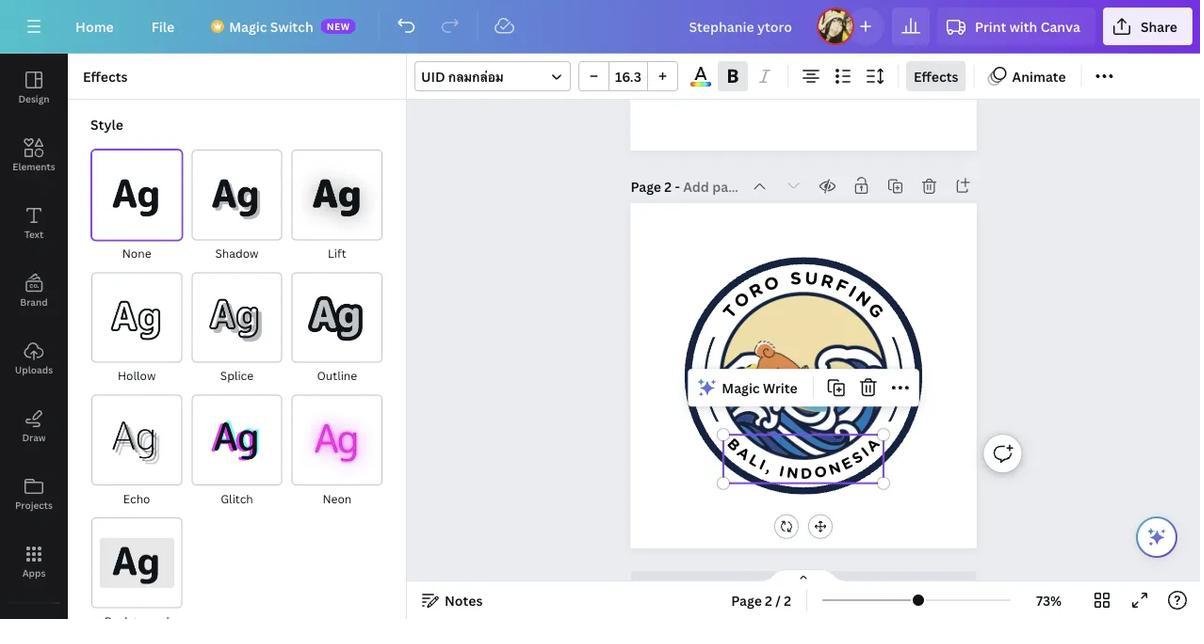 Task type: locate. For each thing, give the bounding box(es) containing it.
magic
[[229, 17, 267, 35], [722, 380, 760, 398]]

side panel tab list
[[0, 54, 68, 620]]

0 horizontal spatial effects
[[83, 67, 128, 85]]

1 vertical spatial magic
[[722, 380, 760, 398]]

shadow
[[215, 246, 259, 261]]

magic write
[[722, 380, 797, 398]]

page left -
[[631, 178, 661, 196]]

u
[[804, 268, 819, 290]]

+ add page button
[[631, 572, 976, 610]]

page
[[631, 178, 661, 196], [731, 592, 762, 610]]

page 2 / 2 button
[[724, 586, 799, 616]]

+
[[768, 582, 775, 600]]

effects
[[83, 67, 128, 85], [914, 67, 958, 85]]

/
[[775, 592, 781, 610]]

0 vertical spatial page
[[631, 178, 661, 196]]

1 vertical spatial s
[[848, 448, 866, 469]]

0 horizontal spatial s
[[790, 268, 802, 290]]

home link
[[60, 8, 129, 45]]

glitch
[[221, 491, 253, 507]]

s right d
[[848, 448, 866, 469]]

neon
[[323, 491, 352, 507]]

page left +
[[731, 592, 762, 610]]

1 horizontal spatial s
[[848, 448, 866, 469]]

2 left /
[[765, 592, 772, 610]]

echo button
[[90, 394, 183, 510]]

n left d
[[786, 464, 799, 484]]

with
[[1009, 17, 1037, 35]]

effects left animate popup button
[[914, 67, 958, 85]]

a inside a l i ,
[[734, 444, 754, 465]]

r
[[819, 270, 836, 294], [745, 279, 767, 303]]

page inside page 2 / 2 button
[[731, 592, 762, 610]]

0 horizontal spatial a
[[734, 444, 754, 465]]

uploads button
[[0, 325, 68, 393]]

1 horizontal spatial r
[[819, 270, 836, 294]]

0 horizontal spatial page
[[631, 178, 661, 196]]

2 right /
[[784, 592, 791, 610]]

uploads
[[15, 364, 53, 376]]

canva
[[1040, 17, 1080, 35]]

n right d
[[826, 459, 843, 480]]

r inside s u r f i n
[[819, 270, 836, 294]]

i right ,
[[778, 463, 786, 482]]

projects button
[[0, 461, 68, 528]]

2 horizontal spatial n
[[852, 287, 875, 312]]

design
[[18, 92, 49, 105]]

2 for -
[[664, 178, 672, 196]]

print with canva
[[975, 17, 1080, 35]]

2 horizontal spatial o
[[813, 463, 829, 483]]

a left ,
[[734, 444, 754, 465]]

1 horizontal spatial 2
[[765, 592, 772, 610]]

d
[[800, 465, 813, 484]]

0 horizontal spatial 2
[[664, 178, 672, 196]]

brand button
[[0, 257, 68, 325]]

uid
[[421, 67, 445, 85]]

effects up style
[[83, 67, 128, 85]]

magic inside button
[[722, 380, 760, 398]]

magic for magic write
[[722, 380, 760, 398]]

magic left write
[[722, 380, 760, 398]]

s
[[790, 268, 802, 290], [848, 448, 866, 469]]

1 horizontal spatial magic
[[722, 380, 760, 398]]

i left d
[[757, 456, 769, 475]]

a right e at the right
[[862, 435, 883, 456]]

s u r f i n
[[790, 268, 875, 312]]

1 horizontal spatial page
[[731, 592, 762, 610]]

1 horizontal spatial effects
[[914, 67, 958, 85]]

new
[[327, 20, 350, 32]]

i
[[845, 282, 860, 303], [857, 444, 873, 462], [757, 456, 769, 475], [778, 463, 786, 482]]

i left g
[[845, 282, 860, 303]]

1 horizontal spatial n
[[826, 459, 843, 480]]

magic for magic switch
[[229, 17, 267, 35]]

n right the f
[[852, 287, 875, 312]]

hollow
[[118, 368, 156, 384]]

group
[[578, 61, 678, 91]]

color range image
[[691, 82, 711, 87]]

uid กลมกล่อม
[[421, 67, 504, 85]]

0 vertical spatial s
[[790, 268, 802, 290]]

n
[[852, 287, 875, 312], [826, 459, 843, 480], [786, 464, 799, 484]]

2
[[664, 178, 672, 196], [765, 592, 772, 610], [784, 592, 791, 610]]

apps button
[[0, 528, 68, 596]]

magic left switch
[[229, 17, 267, 35]]

0 horizontal spatial o
[[730, 288, 754, 314]]

circle icon image
[[704, 278, 902, 476]]

print
[[975, 17, 1006, 35]]

effects inside dropdown button
[[914, 67, 958, 85]]

s inside i n d o n e s i
[[848, 448, 866, 469]]

a l i ,
[[734, 444, 774, 478]]

r right "u"
[[819, 270, 836, 294]]

o
[[761, 272, 782, 297], [730, 288, 754, 314], [813, 463, 829, 483]]

0 horizontal spatial r
[[745, 279, 767, 303]]

2 horizontal spatial 2
[[784, 592, 791, 610]]

0 horizontal spatial magic
[[229, 17, 267, 35]]

Page title text field
[[683, 178, 739, 196]]

i n d o n e s i
[[778, 444, 873, 484]]

add
[[778, 582, 805, 600]]

elements button
[[0, 122, 68, 189]]

1 horizontal spatial a
[[862, 435, 883, 456]]

glitch button
[[191, 394, 283, 510]]

i inside a l i ,
[[757, 456, 769, 475]]

2 effects from the left
[[914, 67, 958, 85]]

animate button
[[982, 61, 1073, 91]]

audio image
[[0, 611, 68, 620]]

shadow button
[[191, 149, 283, 264]]

0 vertical spatial magic
[[229, 17, 267, 35]]

a
[[862, 435, 883, 456], [734, 444, 754, 465]]

share button
[[1103, 8, 1192, 45]]

-
[[675, 178, 680, 196]]

2 left -
[[664, 178, 672, 196]]

page 2 -
[[631, 178, 683, 196]]

2 for /
[[765, 592, 772, 610]]

file button
[[136, 8, 190, 45]]

b
[[724, 435, 744, 456]]

r right t
[[745, 279, 767, 303]]

page
[[808, 582, 839, 600]]

1 vertical spatial page
[[731, 592, 762, 610]]

switch
[[270, 17, 313, 35]]

text
[[24, 228, 43, 241]]

magic inside the main menu bar
[[229, 17, 267, 35]]

s left "u"
[[790, 268, 802, 290]]



Task type: vqa. For each thing, say whether or not it's contained in the screenshot.
second the 1 from the left
no



Task type: describe. For each thing, give the bounding box(es) containing it.
t
[[719, 301, 742, 323]]

notes button
[[414, 586, 490, 616]]

none button
[[90, 149, 183, 264]]

apps
[[22, 567, 46, 580]]

1 effects from the left
[[83, 67, 128, 85]]

home
[[75, 17, 114, 35]]

i inside s u r f i n
[[845, 282, 860, 303]]

outline
[[317, 368, 357, 384]]

brand
[[20, 296, 48, 308]]

hollow button
[[90, 272, 183, 387]]

a for a
[[862, 435, 883, 456]]

style element
[[90, 115, 383, 620]]

share
[[1141, 17, 1177, 35]]

main menu bar
[[0, 0, 1200, 54]]

draw
[[22, 431, 46, 444]]

notes
[[445, 592, 483, 610]]

a for a l i ,
[[734, 444, 754, 465]]

73%
[[1036, 592, 1062, 610]]

effects button
[[906, 61, 966, 91]]

magic write button
[[692, 374, 805, 404]]

page for page 2 / 2
[[731, 592, 762, 610]]

+ add page
[[768, 582, 839, 600]]

none
[[122, 246, 151, 261]]

– – number field
[[615, 67, 641, 85]]

canva assistant image
[[1145, 527, 1168, 549]]

splice
[[220, 368, 254, 384]]

uid กลมกล่อม button
[[414, 61, 571, 91]]

file
[[151, 17, 174, 35]]

0 horizontal spatial n
[[786, 464, 799, 484]]

projects
[[15, 499, 53, 512]]

style
[[90, 115, 123, 133]]

73% button
[[1018, 586, 1079, 616]]

outline button
[[291, 272, 383, 387]]

neon button
[[291, 394, 383, 510]]

l
[[746, 451, 763, 472]]

r inside o r o
[[745, 279, 767, 303]]

echo
[[123, 491, 150, 507]]

splice button
[[191, 272, 283, 387]]

n inside s u r f i n
[[852, 287, 875, 312]]

1 horizontal spatial o
[[761, 272, 782, 297]]

text button
[[0, 189, 68, 257]]

page for page 2 -
[[631, 178, 661, 196]]

elements
[[13, 160, 55, 173]]

print with canva button
[[937, 8, 1095, 45]]

i right e at the right
[[857, 444, 873, 462]]

magic switch
[[229, 17, 313, 35]]

,
[[764, 459, 774, 478]]

page 2 / 2
[[731, 592, 791, 610]]

o inside i n d o n e s i
[[813, 463, 829, 483]]

write
[[763, 380, 797, 398]]

lift
[[328, 246, 346, 261]]

Design title text field
[[674, 8, 809, 45]]

show pages image
[[758, 569, 849, 584]]

s inside s u r f i n
[[790, 268, 802, 290]]

e
[[838, 454, 855, 475]]

กลมกล่อม
[[448, 67, 504, 85]]

design button
[[0, 54, 68, 122]]

lift button
[[291, 149, 383, 264]]

animate
[[1012, 67, 1066, 85]]

f
[[833, 275, 851, 299]]

o r o
[[730, 272, 782, 314]]

g
[[864, 299, 888, 323]]

draw button
[[0, 393, 68, 461]]



